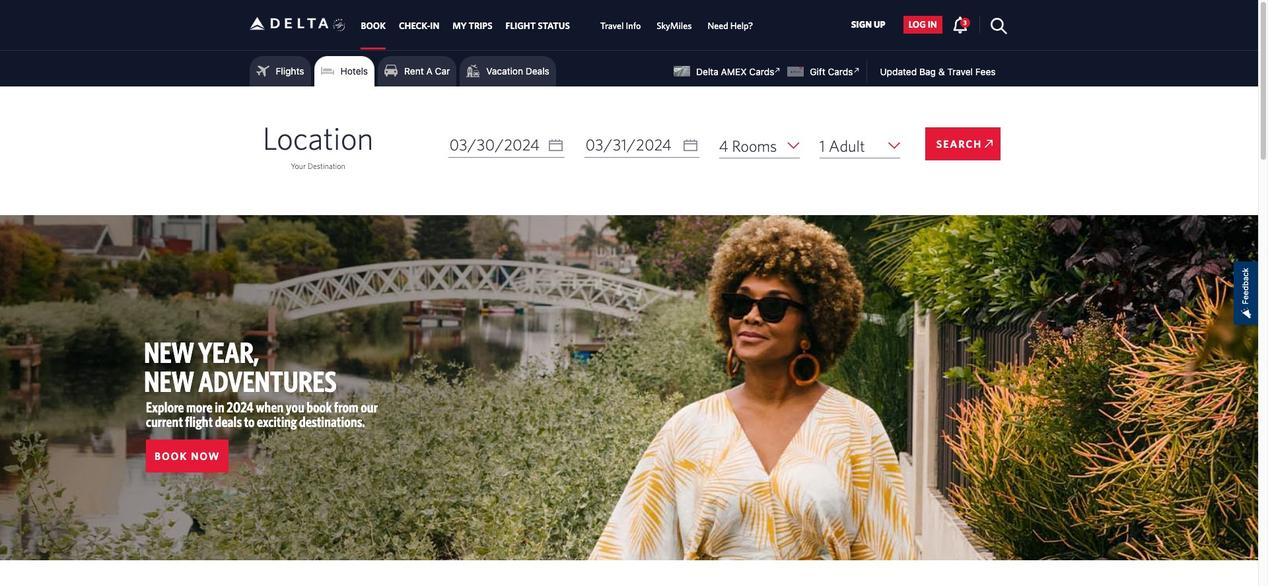 Task type: describe. For each thing, give the bounding box(es) containing it.
this link opens another site in a new window that may not follow the same accessibility policies as delta air lines. image
[[850, 64, 863, 77]]

skymiles link
[[657, 14, 692, 38]]

skyteam image
[[333, 5, 345, 46]]

rent a car
[[404, 65, 450, 77]]

delta amex cards
[[696, 66, 774, 77]]

tab list containing book
[[354, 0, 761, 50]]

from
[[334, 399, 358, 415]]

sign up
[[851, 19, 886, 30]]

rent
[[404, 65, 424, 77]]

book now link
[[146, 440, 229, 473]]

check-
[[399, 21, 430, 31]]

car
[[435, 65, 450, 77]]

flight status
[[506, 21, 570, 31]]

new year, new adventures
[[144, 336, 337, 398]]

delta amex cards link
[[674, 64, 784, 77]]

hotels link
[[321, 61, 368, 81]]

3
[[963, 18, 967, 26]]

check-in
[[399, 21, 439, 31]]

your
[[291, 161, 306, 170]]

you
[[286, 399, 304, 415]]

help?
[[730, 21, 753, 31]]

updated bag & travel fees link
[[867, 66, 996, 77]]

flight
[[185, 413, 213, 430]]

explore
[[146, 399, 184, 415]]

bag
[[919, 66, 936, 77]]

to
[[244, 413, 255, 430]]

deals
[[526, 65, 549, 77]]

amex
[[721, 66, 747, 77]]

status
[[538, 21, 570, 31]]

in
[[430, 21, 439, 31]]

fees
[[975, 66, 996, 77]]

now
[[191, 450, 220, 462]]

gift
[[810, 66, 825, 77]]

location your destination
[[263, 120, 374, 170]]

book
[[307, 399, 332, 415]]

in inside button
[[928, 19, 937, 30]]

vacation deals
[[486, 65, 549, 77]]

need help? link
[[708, 14, 753, 38]]

log
[[909, 19, 926, 30]]

when
[[256, 399, 284, 415]]

log in
[[909, 19, 937, 30]]

sign
[[851, 19, 872, 30]]

need help?
[[708, 21, 753, 31]]

a
[[426, 65, 432, 77]]

my
[[453, 21, 467, 31]]

info
[[626, 21, 641, 31]]

2 new from the top
[[144, 365, 194, 398]]

more
[[186, 399, 213, 415]]

search
[[936, 138, 982, 150]]



Task type: vqa. For each thing, say whether or not it's contained in the screenshot.
with
no



Task type: locate. For each thing, give the bounding box(es) containing it.
0 horizontal spatial cards
[[749, 66, 774, 77]]

destination
[[308, 161, 345, 170]]

skymiles
[[657, 21, 692, 31]]

log in button
[[903, 16, 942, 34]]

book link
[[361, 14, 386, 38]]

updated
[[880, 66, 917, 77]]

hotels
[[340, 65, 368, 77]]

1 vertical spatial travel
[[947, 66, 973, 77]]

exciting
[[257, 413, 297, 430]]

delta air lines image
[[249, 3, 329, 44]]

in
[[928, 19, 937, 30], [215, 399, 224, 415]]

destinations.
[[299, 413, 365, 430]]

flights
[[276, 65, 304, 77]]

0 vertical spatial book
[[361, 21, 386, 31]]

book for book now
[[155, 450, 188, 462]]

check-in link
[[399, 14, 439, 38]]

my trips link
[[453, 14, 492, 38]]

1 cards from the left
[[749, 66, 774, 77]]

updated bag & travel fees
[[880, 66, 996, 77]]

explore more in 2024 when you book from our current flight deals to exciting destinations. link
[[146, 399, 378, 430]]

book now
[[155, 450, 220, 462]]

trips
[[469, 21, 492, 31]]

1 vertical spatial book
[[155, 450, 188, 462]]

new
[[144, 336, 194, 369], [144, 365, 194, 398]]

cards right gift
[[828, 66, 853, 77]]

in right more
[[215, 399, 224, 415]]

need
[[708, 21, 728, 31]]

location
[[263, 120, 374, 157]]

travel left info
[[600, 21, 624, 31]]

gift cards
[[810, 66, 853, 77]]

0 horizontal spatial book
[[155, 450, 188, 462]]

1 horizontal spatial cards
[[828, 66, 853, 77]]

sign up link
[[846, 16, 891, 34]]

travel info link
[[600, 14, 641, 38]]

vacation deals link
[[466, 61, 549, 81]]

rent a car link
[[384, 61, 450, 81]]

book
[[361, 21, 386, 31], [155, 450, 188, 462]]

book left now
[[155, 450, 188, 462]]

2 cards from the left
[[828, 66, 853, 77]]

0 horizontal spatial in
[[215, 399, 224, 415]]

in right log
[[928, 19, 937, 30]]

0 horizontal spatial travel
[[600, 21, 624, 31]]

our
[[361, 399, 378, 415]]

current
[[146, 413, 183, 430]]

year,
[[198, 336, 259, 369]]

None date field
[[448, 133, 564, 158], [584, 133, 699, 158], [448, 133, 564, 158], [584, 133, 699, 158]]

1 new from the top
[[144, 336, 194, 369]]

up
[[874, 19, 886, 30]]

travel right &
[[947, 66, 973, 77]]

1 horizontal spatial book
[[361, 21, 386, 31]]

travel
[[600, 21, 624, 31], [947, 66, 973, 77]]

gift cards link
[[788, 64, 863, 77]]

travel info
[[600, 21, 641, 31]]

0 vertical spatial in
[[928, 19, 937, 30]]

explore more in 2024 when you book from our current flight deals to exciting destinations.
[[146, 399, 378, 430]]

flight status link
[[506, 14, 570, 38]]

my trips
[[453, 21, 492, 31]]

flights link
[[256, 61, 304, 81]]

deals
[[215, 413, 242, 430]]

1 vertical spatial in
[[215, 399, 224, 415]]

book right skyteam image
[[361, 21, 386, 31]]

cards
[[749, 66, 774, 77], [828, 66, 853, 77]]

book for book
[[361, 21, 386, 31]]

search button
[[926, 127, 1001, 160]]

2024
[[227, 399, 254, 415]]

1 horizontal spatial in
[[928, 19, 937, 30]]

0 vertical spatial travel
[[600, 21, 624, 31]]

flight
[[506, 21, 536, 31]]

in inside explore more in 2024 when you book from our current flight deals to exciting destinations.
[[215, 399, 224, 415]]

vacation
[[486, 65, 523, 77]]

adventures
[[198, 365, 337, 398]]

this link opens another site in a new window that may not follow the same accessibility policies as delta air lines. image
[[772, 64, 784, 77]]

cards right amex
[[749, 66, 774, 77]]

tab list
[[354, 0, 761, 50]]

delta
[[696, 66, 719, 77]]

1 horizontal spatial travel
[[947, 66, 973, 77]]

&
[[938, 66, 945, 77]]

3 link
[[952, 16, 970, 33]]



